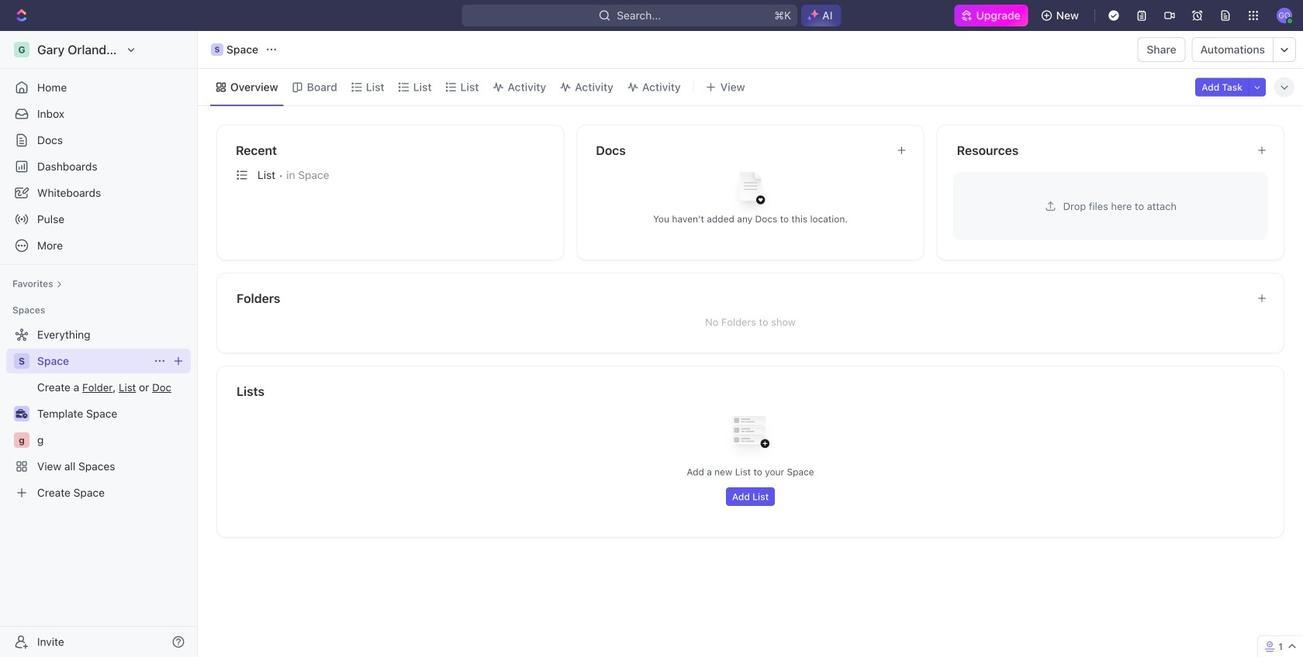 Task type: describe. For each thing, give the bounding box(es) containing it.
business time image
[[16, 410, 28, 419]]

tree inside sidebar navigation
[[6, 323, 191, 506]]

gary orlando's workspace, , element
[[14, 42, 29, 57]]

sidebar navigation
[[0, 31, 201, 658]]

0 vertical spatial space, , element
[[211, 43, 223, 56]]

g, , element
[[14, 433, 29, 448]]



Task type: locate. For each thing, give the bounding box(es) containing it.
0 horizontal spatial space, , element
[[14, 354, 29, 369]]

tree
[[6, 323, 191, 506]]

space, , element
[[211, 43, 223, 56], [14, 354, 29, 369]]

1 horizontal spatial space, , element
[[211, 43, 223, 56]]

no lists icon. image
[[719, 404, 782, 466]]

1 vertical spatial space, , element
[[14, 354, 29, 369]]

no most used docs image
[[719, 160, 782, 222]]



Task type: vqa. For each thing, say whether or not it's contained in the screenshot.
bottom Space, , ELEMENT
yes



